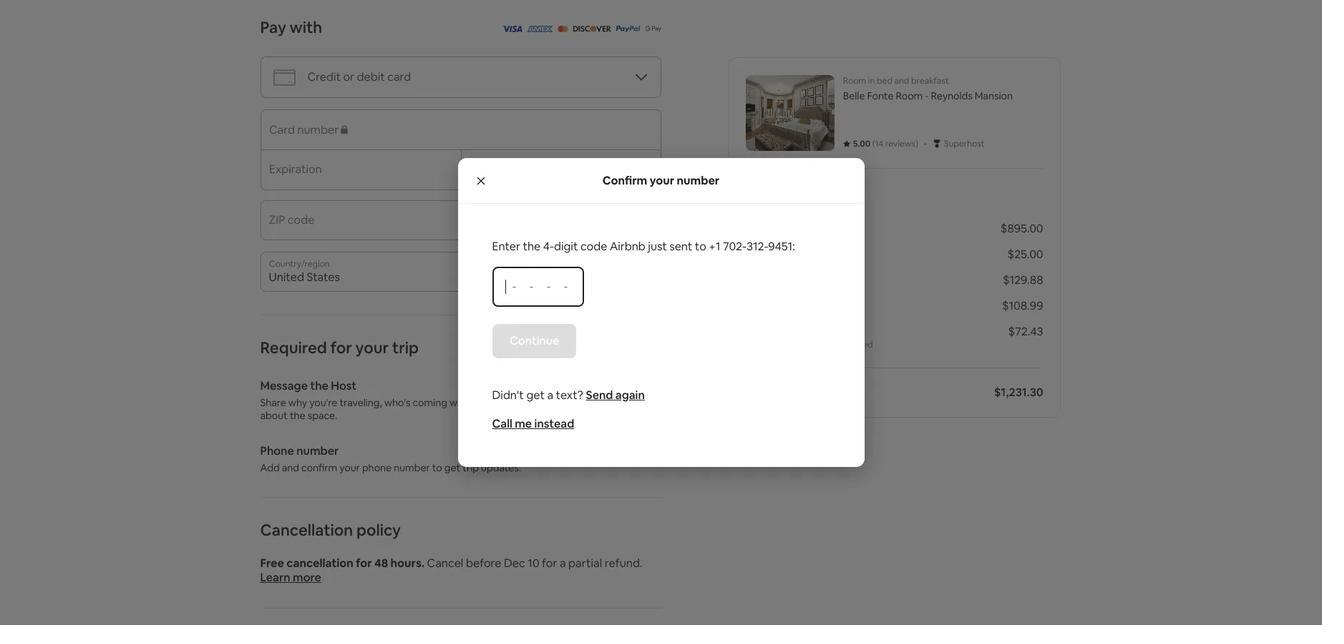 Task type: locate. For each thing, give the bounding box(es) containing it.
for left 48
[[356, 556, 372, 571]]

2 horizontal spatial for
[[542, 556, 558, 571]]

add inside button
[[630, 380, 650, 393]]

learn
[[260, 571, 290, 586]]

2 discover card image from the top
[[573, 26, 612, 32]]

instead
[[535, 417, 575, 432]]

a
[[547, 388, 554, 403], [560, 556, 566, 571]]

0 vertical spatial add
[[630, 380, 650, 393]]

to right phone
[[432, 462, 442, 475]]

host
[[331, 379, 357, 394]]

get
[[527, 388, 545, 403], [445, 462, 461, 475]]

paypal image left google pay icon
[[616, 26, 641, 32]]

with
[[290, 17, 322, 37], [450, 397, 470, 410]]

discover card image right mastercard image
[[573, 21, 612, 36]]

your right confirm
[[650, 173, 675, 188]]

paypal image left google pay image
[[616, 21, 641, 36]]

312-
[[747, 239, 769, 254]]

and inside phone number add and confirm your phone number to get trip updates.
[[282, 462, 299, 475]]

1 vertical spatial to
[[432, 462, 442, 475]]

1 vertical spatial your
[[356, 338, 389, 358]]

0 horizontal spatial the
[[290, 410, 306, 423]]

1 vertical spatial room
[[896, 90, 923, 102]]

before
[[466, 556, 502, 571]]

fee right cleaning
[[795, 247, 812, 262]]

just
[[648, 239, 667, 254]]

0 horizontal spatial get
[[445, 462, 461, 475]]

services
[[790, 339, 823, 351]]

2 vertical spatial and
[[282, 462, 299, 475]]

1 vertical spatial the
[[310, 379, 329, 394]]

fee
[[795, 247, 812, 262], [824, 339, 837, 351]]

1 horizontal spatial get
[[527, 388, 545, 403]]

1 horizontal spatial for
[[356, 556, 372, 571]]

0 horizontal spatial and
[[282, 462, 299, 475]]

bed
[[877, 75, 893, 87]]

to inside phone number add and confirm your phone number to get trip updates.
[[432, 462, 442, 475]]

the up you're
[[310, 379, 329, 394]]

0 vertical spatial and
[[895, 75, 910, 87]]

1 vertical spatial and
[[493, 397, 510, 410]]

discover card image right mastercard icon
[[573, 26, 612, 32]]

0 horizontal spatial trip
[[392, 338, 419, 358]]

1 horizontal spatial fee
[[824, 339, 837, 351]]

paypal image
[[616, 21, 641, 36], [616, 26, 641, 32]]

enter
[[492, 239, 521, 254]]

your up host
[[356, 338, 389, 358]]

1 horizontal spatial the
[[310, 379, 329, 394]]

united states element
[[260, 252, 661, 292]]

and down phone
[[282, 462, 299, 475]]

visa card image left american express card icon
[[502, 21, 523, 36]]

0 vertical spatial with
[[290, 17, 322, 37]]

0 horizontal spatial add
[[260, 462, 280, 475]]

again
[[616, 388, 645, 403]]

•
[[924, 136, 927, 151]]

learn more button
[[260, 571, 321, 586]]

0 horizontal spatial number
[[297, 444, 339, 459]]

me
[[515, 417, 532, 432]]

number up confirm
[[297, 444, 339, 459]]

space.
[[308, 410, 338, 423]]

add
[[630, 380, 650, 393], [260, 462, 280, 475]]

2 paypal image from the top
[[616, 26, 641, 32]]

2 horizontal spatial and
[[895, 75, 910, 87]]

1 vertical spatial add
[[260, 462, 280, 475]]

4-
[[543, 239, 554, 254]]

american express card image
[[527, 21, 554, 36]]

the left 4-
[[523, 239, 541, 254]]

2 horizontal spatial the
[[523, 239, 541, 254]]

0 vertical spatial fee
[[795, 247, 812, 262]]

0 vertical spatial room
[[844, 75, 867, 87]]

and
[[895, 75, 910, 87], [493, 397, 510, 410], [282, 462, 299, 475]]

send
[[586, 388, 613, 403]]

0 vertical spatial your
[[650, 173, 675, 188]]

1 horizontal spatial and
[[493, 397, 510, 410]]

)
[[916, 138, 919, 150]]

0 horizontal spatial room
[[844, 75, 867, 87]]

and for number
[[282, 462, 299, 475]]

to left '+1'
[[695, 239, 707, 254]]

cleaning fee button
[[746, 247, 812, 262]]

send again button
[[586, 387, 645, 405]]

your left phone
[[340, 462, 360, 475]]

$25.00
[[1008, 247, 1044, 262]]

phone
[[362, 462, 392, 475]]

0 horizontal spatial a
[[547, 388, 554, 403]]

fee inside $72.43 assistance services fee included
[[824, 339, 837, 351]]

add down phone
[[260, 462, 280, 475]]

continue
[[510, 334, 559, 349]]

cleaning fee
[[746, 247, 812, 262]]

details
[[787, 185, 836, 206]]

states
[[307, 270, 340, 285]]

702-
[[723, 239, 747, 254]]

0 horizontal spatial to
[[432, 462, 442, 475]]

0 vertical spatial trip
[[392, 338, 419, 358]]

14
[[875, 138, 884, 150]]

1 vertical spatial get
[[445, 462, 461, 475]]

policy
[[357, 521, 401, 541]]

$108.99
[[1003, 299, 1044, 314]]

a left love
[[547, 388, 554, 403]]

add button
[[619, 375, 661, 399]]

your
[[650, 173, 675, 188], [356, 338, 389, 358], [340, 462, 360, 475]]

1 horizontal spatial number
[[394, 462, 430, 475]]

the inside phone number dialog
[[523, 239, 541, 254]]

0 vertical spatial get
[[527, 388, 545, 403]]

for up host
[[330, 338, 352, 358]]

for right 10
[[542, 556, 558, 571]]

2 horizontal spatial number
[[677, 173, 720, 188]]

trip up message the host share why you're traveling, who's coming with you, and what you love about the space.
[[392, 338, 419, 358]]

text?
[[556, 388, 584, 403]]

0 vertical spatial number
[[677, 173, 720, 188]]

room up belle
[[844, 75, 867, 87]]

add right send
[[630, 380, 650, 393]]

visa card image left american express card image
[[502, 26, 523, 32]]

discover card image
[[573, 21, 612, 36], [573, 26, 612, 32]]

cleaning
[[746, 247, 792, 262]]

with right pay
[[290, 17, 322, 37]]

for
[[330, 338, 352, 358], [356, 556, 372, 571], [542, 556, 558, 571]]

mansion
[[975, 90, 1013, 102]]

number right phone
[[394, 462, 430, 475]]

the right about on the left bottom of the page
[[290, 410, 306, 423]]

a left the partial
[[560, 556, 566, 571]]

room left -
[[896, 90, 923, 102]]

0 vertical spatial a
[[547, 388, 554, 403]]

google pay image
[[645, 21, 661, 36]]

and right you,
[[493, 397, 510, 410]]

2 vertical spatial your
[[340, 462, 360, 475]]

1 vertical spatial trip
[[463, 462, 479, 475]]

and right bed
[[895, 75, 910, 87]]

traveling,
[[340, 397, 382, 410]]

why
[[288, 397, 307, 410]]

1 horizontal spatial a
[[560, 556, 566, 571]]

to for number
[[432, 462, 442, 475]]

with left you,
[[450, 397, 470, 410]]

0 vertical spatial to
[[695, 239, 707, 254]]

9451:
[[769, 239, 796, 254]]

+1
[[709, 239, 721, 254]]

1 horizontal spatial with
[[450, 397, 470, 410]]

1 horizontal spatial trip
[[463, 462, 479, 475]]

and inside room in bed and breakfast belle fonte room - reynolds mansion
[[895, 75, 910, 87]]

to inside phone number dialog
[[695, 239, 707, 254]]

in
[[869, 75, 875, 87]]

sent
[[670, 239, 693, 254]]

0 horizontal spatial with
[[290, 17, 322, 37]]

1 vertical spatial with
[[450, 397, 470, 410]]

get right the didn't
[[527, 388, 545, 403]]

required for your trip
[[260, 338, 419, 358]]

visa card image
[[502, 21, 523, 36], [502, 26, 523, 32]]

trip
[[392, 338, 419, 358], [463, 462, 479, 475]]

mastercard image
[[558, 21, 569, 36]]

get left updates.
[[445, 462, 461, 475]]

1 horizontal spatial room
[[896, 90, 923, 102]]

1 vertical spatial a
[[560, 556, 566, 571]]

united states
[[269, 270, 340, 285]]

2 vertical spatial number
[[394, 462, 430, 475]]

5.00
[[854, 138, 871, 150]]

trip left updates.
[[463, 462, 479, 475]]

phone number add and confirm your phone number to get trip updates.
[[260, 444, 521, 475]]

didn't get a text? send again
[[492, 388, 645, 403]]

breakfast
[[912, 75, 949, 87]]

fee right services
[[824, 339, 837, 351]]

1 vertical spatial fee
[[824, 339, 837, 351]]

refund.
[[605, 556, 643, 571]]

1 horizontal spatial add
[[630, 380, 650, 393]]

code
[[581, 239, 608, 254]]

superhost
[[944, 138, 985, 150]]

get inside phone number dialog
[[527, 388, 545, 403]]

number left price
[[677, 173, 720, 188]]

to
[[695, 239, 707, 254], [432, 462, 442, 475]]

1 visa card image from the top
[[502, 21, 523, 36]]

10
[[528, 556, 540, 571]]

price
[[746, 185, 783, 206]]

0 vertical spatial the
[[523, 239, 541, 254]]

get inside phone number add and confirm your phone number to get trip updates.
[[445, 462, 461, 475]]

1 horizontal spatial to
[[695, 239, 707, 254]]



Task type: describe. For each thing, give the bounding box(es) containing it.
the for enter
[[523, 239, 541, 254]]

the for message
[[310, 379, 329, 394]]

room in bed and breakfast belle fonte room - reynolds mansion
[[844, 75, 1013, 102]]

required
[[260, 338, 327, 358]]

included
[[839, 339, 873, 351]]

with inside message the host share why you're traveling, who's coming with you, and what you love about the space.
[[450, 397, 470, 410]]

mastercard image
[[558, 26, 569, 32]]

48
[[375, 556, 388, 571]]

$72.43 assistance services fee included
[[746, 324, 1044, 351]]

share
[[260, 397, 286, 410]]

and for in
[[895, 75, 910, 87]]

didn't
[[492, 388, 524, 403]]

1 discover card image from the top
[[573, 21, 612, 36]]

digit
[[554, 239, 578, 254]]

number inside phone number dialog
[[677, 173, 720, 188]]

belle
[[844, 90, 865, 102]]

call me instead button
[[492, 416, 575, 433]]

message the host share why you're traveling, who's coming with you, and what you love about the space.
[[260, 379, 578, 423]]

confirm
[[603, 173, 648, 188]]

cancellation policy
[[260, 521, 401, 541]]

reynolds
[[931, 90, 973, 102]]

cancel
[[427, 556, 464, 571]]

about
[[260, 410, 288, 423]]

pay with
[[260, 17, 322, 37]]

confirm
[[302, 462, 337, 475]]

united
[[269, 270, 304, 285]]

1 vertical spatial number
[[297, 444, 339, 459]]

1 paypal image from the top
[[616, 21, 641, 36]]

love
[[557, 397, 576, 410]]

phone
[[260, 444, 294, 459]]

$895.00
[[1001, 221, 1044, 236]]

 entered for code telephone field
[[505, 280, 584, 294]]

5.00 ( 14 reviews )
[[854, 138, 919, 150]]

$129.88
[[1003, 273, 1044, 288]]

price details
[[746, 185, 836, 206]]

updates.
[[481, 462, 521, 475]]

your inside phone number add and confirm your phone number to get trip updates.
[[340, 462, 360, 475]]

who's
[[384, 397, 411, 410]]

partial
[[569, 556, 602, 571]]

phone number dialog
[[458, 158, 865, 468]]

hours.
[[391, 556, 425, 571]]

message
[[260, 379, 308, 394]]

$1,231.30
[[995, 385, 1044, 400]]

airbnb
[[610, 239, 646, 254]]

confirm your number
[[603, 173, 720, 188]]

2 visa card image from the top
[[502, 26, 523, 32]]

united states button
[[260, 252, 661, 292]]

assistance
[[746, 339, 789, 351]]

what
[[513, 397, 536, 410]]

$72.43
[[1009, 324, 1044, 339]]

reviews
[[886, 138, 916, 150]]

2 vertical spatial the
[[290, 410, 306, 423]]

fonte
[[868, 90, 894, 102]]

0 horizontal spatial fee
[[795, 247, 812, 262]]

you're
[[310, 397, 338, 410]]

coming
[[413, 397, 447, 410]]

-
[[925, 90, 929, 102]]

pay
[[260, 17, 286, 37]]

(
[[873, 138, 875, 150]]

call
[[492, 417, 513, 432]]

free
[[260, 556, 284, 571]]

add inside phone number add and confirm your phone number to get trip updates.
[[260, 462, 280, 475]]

a inside phone number dialog
[[547, 388, 554, 403]]

cancellation
[[287, 556, 354, 571]]

cancellation
[[260, 521, 353, 541]]

your inside phone number dialog
[[650, 173, 675, 188]]

free cancellation for 48 hours. cancel before dec 10 for a partial refund. learn more
[[260, 556, 643, 586]]

more
[[293, 571, 321, 586]]

you
[[538, 397, 555, 410]]

a inside free cancellation for 48 hours. cancel before dec 10 for a partial refund. learn more
[[560, 556, 566, 571]]

you,
[[472, 397, 491, 410]]

google pay image
[[645, 26, 661, 32]]

dec
[[504, 556, 525, 571]]

call me instead
[[492, 417, 575, 432]]

and inside message the host share why you're traveling, who's coming with you, and what you love about the space.
[[493, 397, 510, 410]]

american express card image
[[527, 26, 554, 32]]

to for sent
[[695, 239, 707, 254]]

0 horizontal spatial for
[[330, 338, 352, 358]]

enter the 4-digit code airbnb just sent to +1 702-312-9451:
[[492, 239, 796, 254]]

trip inside phone number add and confirm your phone number to get trip updates.
[[463, 462, 479, 475]]



Task type: vqa. For each thing, say whether or not it's contained in the screenshot.
'GROUP'
no



